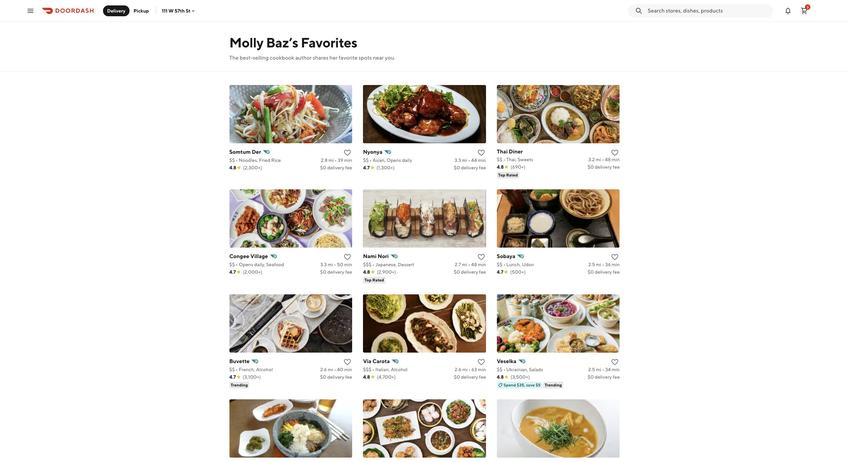 Task type: describe. For each thing, give the bounding box(es) containing it.
fee for via carota
[[480, 375, 487, 380]]

$0 for via carota
[[454, 375, 461, 380]]

baz's
[[266, 35, 299, 51]]

fee for somtum der
[[346, 165, 353, 171]]

mi for buvette
[[328, 367, 333, 373]]

fee for veselka
[[613, 375, 620, 380]]

fee for congee village
[[346, 270, 353, 275]]

$$ for veselka
[[497, 367, 503, 373]]

• right 3.2
[[603, 157, 605, 163]]

w
[[169, 8, 174, 13]]

delivery button
[[103, 5, 130, 16]]

(3,500+)
[[511, 375, 530, 380]]

• left '63'
[[469, 367, 471, 373]]

top for (690+)
[[499, 173, 506, 178]]

$$ • opens daily, seafood
[[230, 262, 284, 268]]

the
[[230, 55, 239, 61]]

delivery down "3.2 mi • 48 min"
[[595, 165, 613, 170]]

veselka
[[497, 359, 517, 365]]

click to add this store to your saved list image for nyonya
[[478, 149, 486, 157]]

(2,000+)
[[243, 270, 263, 275]]

asian,
[[373, 158, 386, 163]]

$0 delivery fee for sobaya
[[588, 270, 620, 275]]

top rated for (2,900+)
[[365, 278, 384, 283]]

click to add this store to your saved list image right 3.2
[[612, 149, 620, 157]]

daily,
[[254, 262, 266, 268]]

• left 50
[[334, 262, 336, 268]]

$$$ for via
[[363, 367, 372, 373]]

village
[[251, 253, 268, 260]]

2.5 mi • 36 min
[[589, 262, 620, 268]]

the best-selling cookbook author shares her favorite spots near you.
[[230, 55, 396, 61]]

udon
[[523, 262, 535, 268]]

click to add this store to your saved list image for veselka
[[612, 359, 620, 367]]

$0 for veselka
[[588, 375, 594, 380]]

click to add this store to your saved list image for nami nori
[[478, 253, 486, 262]]

4.7 for buvette
[[230, 375, 236, 380]]

rated for (2,900+)
[[373, 278, 384, 283]]

top for (2,900+)
[[365, 278, 372, 283]]

delivery for sobaya
[[595, 270, 613, 275]]

delivery for nami nori
[[461, 270, 479, 275]]

somtum
[[230, 149, 251, 155]]

4.7 for nyonya
[[363, 165, 370, 171]]

63
[[472, 367, 478, 373]]

$$$ • japanese, dessert
[[363, 262, 415, 268]]

2.6 for via carota
[[455, 367, 462, 373]]

111 w 57th st button
[[162, 8, 196, 13]]

• left 36
[[603, 262, 605, 268]]

$0 delivery fee down "3.2 mi • 48 min"
[[588, 165, 620, 170]]

mi for somtum der
[[329, 158, 334, 163]]

click to add this store to your saved list image for sobaya
[[612, 253, 620, 262]]

$$ for somtum der
[[230, 158, 235, 163]]

3.3 mi • 44 min
[[455, 158, 487, 163]]

4.8 up the spend
[[497, 375, 504, 380]]

buvette
[[230, 359, 250, 365]]

selling
[[253, 55, 269, 61]]

111
[[162, 8, 168, 13]]

spots
[[359, 55, 372, 61]]

noodles,
[[239, 158, 258, 163]]

4.8 for nori
[[363, 270, 370, 275]]

pickup
[[134, 8, 149, 13]]

• down somtum
[[236, 158, 238, 163]]

der
[[252, 149, 261, 155]]

japanese,
[[376, 262, 397, 268]]

congee village
[[230, 253, 268, 260]]

diner
[[509, 149, 523, 155]]

$$$ for nami
[[363, 262, 372, 268]]

molly
[[230, 35, 264, 51]]

rated for (690+)
[[507, 173, 518, 178]]

4.8 for der
[[230, 165, 237, 171]]

st
[[186, 8, 191, 13]]

delivery
[[107, 8, 126, 13]]

$$ • french, alcohol
[[230, 367, 273, 373]]

save
[[527, 383, 535, 388]]

(4,700+)
[[377, 375, 396, 380]]

you.
[[385, 55, 396, 61]]

$$ down thai at the top right of page
[[497, 157, 503, 163]]

thai
[[497, 149, 508, 155]]

fee for nyonya
[[480, 165, 487, 171]]

italian,
[[376, 367, 390, 373]]

$0 delivery fee for somtum der
[[320, 165, 353, 171]]

$0 delivery fee for via carota
[[454, 375, 487, 380]]

sobaya
[[497, 253, 516, 260]]

• down sobaya
[[504, 262, 506, 268]]

delivery for via carota
[[461, 375, 479, 380]]

min for buvette
[[345, 367, 353, 373]]

2.5 for sobaya
[[589, 262, 596, 268]]

$0 delivery fee for veselka
[[588, 375, 620, 380]]

spend $35, save $5
[[504, 383, 541, 388]]

fee down "3.2 mi • 48 min"
[[613, 165, 620, 170]]

via carota
[[363, 359, 390, 365]]

min for congee village
[[345, 262, 353, 268]]

notification bell image
[[785, 7, 793, 15]]

2.8
[[321, 158, 328, 163]]

2.8 mi • 39 min
[[321, 158, 353, 163]]

(2,900+)
[[377, 270, 396, 275]]

• right 2.7 at the right bottom of page
[[469, 262, 471, 268]]

$35,
[[517, 383, 526, 388]]

1 horizontal spatial opens
[[387, 158, 401, 163]]

congee
[[230, 253, 250, 260]]

2.6 mi • 63 min
[[455, 367, 487, 373]]

sweets
[[518, 157, 534, 163]]

(2,300+)
[[243, 165, 262, 171]]

mi for nami nori
[[463, 262, 468, 268]]

thai,
[[507, 157, 517, 163]]

3.3 mi • 50 min
[[321, 262, 353, 268]]

$5
[[536, 383, 541, 388]]

best-
[[240, 55, 253, 61]]

(500+)
[[511, 270, 526, 275]]

4.7 for congee village
[[230, 270, 236, 275]]

somtum der
[[230, 149, 261, 155]]

author
[[296, 55, 312, 61]]

open menu image
[[26, 7, 35, 15]]

thai diner
[[497, 149, 523, 155]]

nami nori
[[363, 253, 389, 260]]

delivery for veselka
[[595, 375, 613, 380]]

click to add this store to your saved list image for congee village
[[344, 253, 352, 262]]

delivery for buvette
[[328, 375, 345, 380]]

57th
[[175, 8, 185, 13]]

french,
[[239, 367, 255, 373]]

dessert
[[398, 262, 415, 268]]

• left thai,
[[504, 157, 506, 163]]

• down via carota
[[373, 367, 375, 373]]

mi for veselka
[[597, 367, 602, 373]]

34
[[606, 367, 611, 373]]

daily
[[402, 158, 413, 163]]

$0 delivery fee for congee village
[[320, 270, 353, 275]]

nori
[[378, 253, 389, 260]]

(1,300+)
[[377, 165, 395, 171]]

4.7 for sobaya
[[497, 270, 504, 275]]

• down buvette
[[236, 367, 238, 373]]

top rated for (690+)
[[499, 173, 518, 178]]



Task type: locate. For each thing, give the bounding box(es) containing it.
$$ down buvette
[[230, 367, 235, 373]]

trending
[[231, 383, 248, 388], [545, 383, 562, 388]]

2 trending from the left
[[545, 383, 562, 388]]

$0 delivery fee for buvette
[[320, 375, 353, 380]]

click to add this store to your saved list image up 2.5 mi • 34 min
[[612, 359, 620, 367]]

mi for via carota
[[463, 367, 468, 373]]

1 horizontal spatial 48
[[606, 157, 611, 163]]

min for nyonya
[[478, 158, 487, 163]]

$0 down 2.6 mi • 63 min
[[454, 375, 461, 380]]

3.3
[[455, 158, 462, 163], [321, 262, 327, 268]]

fee down 2.7 mi • 48 min
[[480, 270, 487, 275]]

mi for nyonya
[[462, 158, 468, 163]]

• left "39" at the top of the page
[[335, 158, 337, 163]]

0 vertical spatial $$$
[[363, 262, 372, 268]]

1 horizontal spatial 2.6
[[455, 367, 462, 373]]

$$$ down via
[[363, 367, 372, 373]]

2.6 left '63'
[[455, 367, 462, 373]]

48 right 2.7 at the right bottom of page
[[472, 262, 478, 268]]

44
[[472, 158, 478, 163]]

$$ • thai, sweets
[[497, 157, 534, 163]]

$$ for nyonya
[[363, 158, 369, 163]]

min for somtum der
[[345, 158, 353, 163]]

0 vertical spatial 48
[[606, 157, 611, 163]]

min
[[612, 157, 620, 163], [345, 158, 353, 163], [478, 158, 487, 163], [345, 262, 353, 268], [478, 262, 487, 268], [612, 262, 620, 268], [345, 367, 353, 373], [478, 367, 487, 373], [612, 367, 620, 373]]

click to add this store to your saved list image
[[344, 149, 352, 157], [612, 149, 620, 157], [344, 253, 352, 262], [612, 253, 620, 262], [344, 359, 352, 367], [478, 359, 486, 367]]

min right 2.7 at the right bottom of page
[[478, 262, 487, 268]]

$$ down somtum
[[230, 158, 235, 163]]

mi right 2.8
[[329, 158, 334, 163]]

1 horizontal spatial 3.3
[[455, 158, 462, 163]]

fee down 2.6 mi • 63 min
[[480, 375, 487, 380]]

1 horizontal spatial alcohol
[[391, 367, 408, 373]]

min for nami nori
[[478, 262, 487, 268]]

$0 delivery fee down 2.6 mi • 63 min
[[454, 375, 487, 380]]

mi left 36
[[597, 262, 602, 268]]

$0 delivery fee down the 2.6 mi • 40 min on the left of the page
[[320, 375, 353, 380]]

1 vertical spatial rated
[[373, 278, 384, 283]]

$0 down the 2.6 mi • 40 min on the left of the page
[[320, 375, 327, 380]]

salads
[[530, 367, 544, 373]]

$$$ • italian, alcohol
[[363, 367, 408, 373]]

0 horizontal spatial opens
[[239, 262, 253, 268]]

click to add this store to your saved list image for buvette
[[344, 359, 352, 367]]

$$
[[497, 157, 503, 163], [230, 158, 235, 163], [363, 158, 369, 163], [230, 262, 235, 268], [497, 262, 503, 268], [230, 367, 235, 373], [497, 367, 503, 373]]

$0 for congee village
[[320, 270, 327, 275]]

$0 down 2.7 at the right bottom of page
[[454, 270, 461, 275]]

min right 50
[[345, 262, 353, 268]]

delivery for congee village
[[328, 270, 345, 275]]

lunch,
[[507, 262, 522, 268]]

delivery
[[595, 165, 613, 170], [328, 165, 345, 171], [461, 165, 479, 171], [328, 270, 345, 275], [461, 270, 479, 275], [595, 270, 613, 275], [328, 375, 345, 380], [461, 375, 479, 380], [595, 375, 613, 380]]

$0 down 3.3 mi • 44 min
[[454, 165, 461, 171]]

4.8 down the nami at the left bottom of the page
[[363, 270, 370, 275]]

$$ • asian, opens daily
[[363, 158, 413, 163]]

min right 44
[[478, 158, 487, 163]]

1 horizontal spatial top rated
[[499, 173, 518, 178]]

50
[[337, 262, 344, 268]]

1 vertical spatial 3.3
[[321, 262, 327, 268]]

• left asian,
[[370, 158, 372, 163]]

1 horizontal spatial top
[[499, 173, 506, 178]]

2.5 left 36
[[589, 262, 596, 268]]

2.6 for buvette
[[321, 367, 327, 373]]

fee down the 2.6 mi • 40 min on the left of the page
[[346, 375, 353, 380]]

top
[[499, 173, 506, 178], [365, 278, 372, 283]]

1 vertical spatial opens
[[239, 262, 253, 268]]

1 horizontal spatial trending
[[545, 383, 562, 388]]

fee down '2.5 mi • 36 min'
[[613, 270, 620, 275]]

0 vertical spatial 2.5
[[589, 262, 596, 268]]

$0 for nyonya
[[454, 165, 461, 171]]

$$ down nyonya
[[363, 158, 369, 163]]

Store search: begin typing to search for stores available on DoorDash text field
[[648, 7, 770, 14]]

carota
[[373, 359, 390, 365]]

$0 delivery fee down the 3.3 mi • 50 min
[[320, 270, 353, 275]]

$$ • ukrainian, salads
[[497, 367, 544, 373]]

fee
[[613, 165, 620, 170], [346, 165, 353, 171], [480, 165, 487, 171], [346, 270, 353, 275], [480, 270, 487, 275], [613, 270, 620, 275], [346, 375, 353, 380], [480, 375, 487, 380], [613, 375, 620, 380]]

(3,100+)
[[243, 375, 261, 380]]

delivery down 3.3 mi • 44 min
[[461, 165, 479, 171]]

$0 delivery fee for nyonya
[[454, 165, 487, 171]]

via
[[363, 359, 372, 365]]

$0 down 2.8
[[320, 165, 327, 171]]

0 horizontal spatial alcohol
[[256, 367, 273, 373]]

alcohol up (3,100+)
[[256, 367, 273, 373]]

$$$
[[363, 262, 372, 268], [363, 367, 372, 373]]

111 w 57th st
[[162, 8, 191, 13]]

min right "39" at the top of the page
[[345, 158, 353, 163]]

2.7
[[455, 262, 462, 268]]

nami
[[363, 253, 377, 260]]

$0 down the 3.3 mi • 50 min
[[320, 270, 327, 275]]

molly baz's favorites
[[230, 35, 358, 51]]

0 vertical spatial rated
[[507, 173, 518, 178]]

near
[[373, 55, 384, 61]]

favorites
[[301, 35, 358, 51]]

$$ down "congee"
[[230, 262, 235, 268]]

1 2.5 from the top
[[589, 262, 596, 268]]

$$ for sobaya
[[497, 262, 503, 268]]

mi left 50
[[328, 262, 333, 268]]

1 vertical spatial $$$
[[363, 367, 372, 373]]

1 trending from the left
[[231, 383, 248, 388]]

36
[[606, 262, 611, 268]]

0 horizontal spatial 48
[[472, 262, 478, 268]]

trending right $5 at right
[[545, 383, 562, 388]]

mi right 3.2
[[596, 157, 602, 163]]

alcohol up (4,700+)
[[391, 367, 408, 373]]

fee for nami nori
[[480, 270, 487, 275]]

$0 delivery fee down 2.5 mi • 34 min
[[588, 375, 620, 380]]

4.8 down somtum
[[230, 165, 237, 171]]

top down the nami at the left bottom of the page
[[365, 278, 372, 283]]

$$ for congee village
[[230, 262, 235, 268]]

ukrainian,
[[507, 367, 529, 373]]

• left 40
[[334, 367, 336, 373]]

delivery down the 2.6 mi • 40 min on the left of the page
[[328, 375, 345, 380]]

$0 down 2.5 mi • 34 min
[[588, 375, 594, 380]]

48 right 3.2
[[606, 157, 611, 163]]

opens down congee village
[[239, 262, 253, 268]]

2.6 mi • 40 min
[[321, 367, 353, 373]]

0 horizontal spatial rated
[[373, 278, 384, 283]]

1 vertical spatial 2.5
[[589, 367, 596, 373]]

1 vertical spatial top rated
[[365, 278, 384, 283]]

4.8 down via
[[363, 375, 370, 380]]

spend
[[504, 383, 517, 388]]

48 for 3.2 mi • 48 min
[[606, 157, 611, 163]]

click to add this store to your saved list image
[[478, 149, 486, 157], [478, 253, 486, 262], [612, 359, 620, 367]]

2 vertical spatial click to add this store to your saved list image
[[612, 359, 620, 367]]

$$ • lunch, udon
[[497, 262, 535, 268]]

click to add this store to your saved list image up '2.5 mi • 36 min'
[[612, 253, 620, 262]]

$0 for somtum der
[[320, 165, 327, 171]]

rice
[[272, 158, 281, 163]]

top rated down (690+) in the top of the page
[[499, 173, 518, 178]]

0 horizontal spatial 2.6
[[321, 367, 327, 373]]

48 for 2.7 mi • 48 min
[[472, 262, 478, 268]]

0 horizontal spatial 3.3
[[321, 262, 327, 268]]

3.3 for nyonya
[[455, 158, 462, 163]]

cookbook
[[270, 55, 295, 61]]

$0 delivery fee down 2.7 mi • 48 min
[[454, 270, 487, 275]]

delivery down 2.7 mi • 48 min
[[461, 270, 479, 275]]

fee down 2.5 mi • 34 min
[[613, 375, 620, 380]]

fee down the 3.3 mi • 50 min
[[346, 270, 353, 275]]

1 horizontal spatial rated
[[507, 173, 518, 178]]

2 $$$ from the top
[[363, 367, 372, 373]]

min for veselka
[[612, 367, 620, 373]]

• down "congee"
[[236, 262, 238, 268]]

3 button
[[798, 4, 812, 17]]

delivery for somtum der
[[328, 165, 345, 171]]

1 $$$ from the top
[[363, 262, 372, 268]]

fee down 3.3 mi • 44 min
[[480, 165, 487, 171]]

0 vertical spatial click to add this store to your saved list image
[[478, 149, 486, 157]]

min right 36
[[612, 262, 620, 268]]

1 vertical spatial 48
[[472, 262, 478, 268]]

3.3 left 50
[[321, 262, 327, 268]]

mi left "34"
[[597, 367, 602, 373]]

click to add this store to your saved list image for via carota
[[478, 359, 486, 367]]

mi
[[596, 157, 602, 163], [329, 158, 334, 163], [462, 158, 468, 163], [328, 262, 333, 268], [463, 262, 468, 268], [597, 262, 602, 268], [328, 367, 333, 373], [463, 367, 468, 373], [597, 367, 602, 373]]

$0 delivery fee down '2.5 mi • 36 min'
[[588, 270, 620, 275]]

click to add this store to your saved list image up 2.7 mi • 48 min
[[478, 253, 486, 262]]

• left 44
[[469, 158, 471, 163]]

delivery down the 3.3 mi • 50 min
[[328, 270, 345, 275]]

$$ down sobaya
[[497, 262, 503, 268]]

$0 delivery fee down 2.8 mi • 39 min
[[320, 165, 353, 171]]

min right '63'
[[478, 367, 487, 373]]

$0 down 3.2
[[588, 165, 594, 170]]

fried
[[259, 158, 271, 163]]

shares
[[313, 55, 329, 61]]

2.5 mi • 34 min
[[589, 367, 620, 373]]

2 2.5 from the top
[[589, 367, 596, 373]]

rated down (690+) in the top of the page
[[507, 173, 518, 178]]

2 alcohol from the left
[[391, 367, 408, 373]]

delivery for nyonya
[[461, 165, 479, 171]]

4.8 for carota
[[363, 375, 370, 380]]

40
[[337, 367, 344, 373]]

min right "34"
[[612, 367, 620, 373]]

$0 for buvette
[[320, 375, 327, 380]]

3.2 mi • 48 min
[[589, 157, 620, 163]]

alcohol for via carota
[[391, 367, 408, 373]]

min for sobaya
[[612, 262, 620, 268]]

1 2.6 from the left
[[321, 367, 327, 373]]

0 vertical spatial top rated
[[499, 173, 518, 178]]

3.2
[[589, 157, 595, 163]]

top rated down (2,900+)
[[365, 278, 384, 283]]

click to add this store to your saved list image up 3.3 mi • 44 min
[[478, 149, 486, 157]]

1 vertical spatial click to add this store to your saved list image
[[478, 253, 486, 262]]

min right 3.2
[[612, 157, 620, 163]]

3.3 left 44
[[455, 158, 462, 163]]

4.7 down sobaya
[[497, 270, 504, 275]]

$$ down veselka
[[497, 367, 503, 373]]

$0 down '2.5 mi • 36 min'
[[588, 270, 594, 275]]

2.6
[[321, 367, 327, 373], [455, 367, 462, 373]]

mi for congee village
[[328, 262, 333, 268]]

4.7 down buvette
[[230, 375, 236, 380]]

4.8 down thai at the top right of page
[[497, 165, 504, 170]]

alcohol for buvette
[[256, 367, 273, 373]]

3
[[808, 5, 810, 9]]

opens up the (1,300+)
[[387, 158, 401, 163]]

2 2.6 from the left
[[455, 367, 462, 373]]

• down nami nori
[[373, 262, 375, 268]]

(690+)
[[511, 165, 526, 170]]

favorite
[[339, 55, 358, 61]]

mi for sobaya
[[597, 262, 602, 268]]

$$ for buvette
[[230, 367, 235, 373]]

fee for sobaya
[[613, 270, 620, 275]]

2.5 for veselka
[[589, 367, 596, 373]]

$0 delivery fee for nami nori
[[454, 270, 487, 275]]

$0 delivery fee down 3.3 mi • 44 min
[[454, 165, 487, 171]]

pickup button
[[130, 5, 153, 16]]

48
[[606, 157, 611, 163], [472, 262, 478, 268]]

nyonya
[[363, 149, 383, 155]]

opens
[[387, 158, 401, 163], [239, 262, 253, 268]]

1 vertical spatial top
[[365, 278, 372, 283]]

2.7 mi • 48 min
[[455, 262, 487, 268]]

0 vertical spatial opens
[[387, 158, 401, 163]]

2 items, open order cart image
[[801, 7, 809, 15]]

top rated
[[499, 173, 518, 178], [365, 278, 384, 283]]

• left "34"
[[603, 367, 605, 373]]

1 alcohol from the left
[[256, 367, 273, 373]]

4.7 down nyonya
[[363, 165, 370, 171]]

• down veselka
[[504, 367, 506, 373]]

0 horizontal spatial top rated
[[365, 278, 384, 283]]

her
[[330, 55, 338, 61]]

delivery down 2.8 mi • 39 min
[[328, 165, 345, 171]]

$$ • noodles, fried rice
[[230, 158, 281, 163]]

min for via carota
[[478, 367, 487, 373]]

$0 for nami nori
[[454, 270, 461, 275]]

0 vertical spatial top
[[499, 173, 506, 178]]

click to add this store to your saved list image for somtum der
[[344, 149, 352, 157]]

0 vertical spatial 3.3
[[455, 158, 462, 163]]

fee for buvette
[[346, 375, 353, 380]]

0 horizontal spatial trending
[[231, 383, 248, 388]]

$0 for sobaya
[[588, 270, 594, 275]]

delivery down 2.5 mi • 34 min
[[595, 375, 613, 380]]

3.3 for congee village
[[321, 262, 327, 268]]

0 horizontal spatial top
[[365, 278, 372, 283]]

delivery down 2.6 mi • 63 min
[[461, 375, 479, 380]]

$0 delivery fee
[[588, 165, 620, 170], [320, 165, 353, 171], [454, 165, 487, 171], [320, 270, 353, 275], [454, 270, 487, 275], [588, 270, 620, 275], [320, 375, 353, 380], [454, 375, 487, 380], [588, 375, 620, 380]]

2.5
[[589, 262, 596, 268], [589, 367, 596, 373]]

rated
[[507, 173, 518, 178], [373, 278, 384, 283]]

$0
[[588, 165, 594, 170], [320, 165, 327, 171], [454, 165, 461, 171], [320, 270, 327, 275], [454, 270, 461, 275], [588, 270, 594, 275], [320, 375, 327, 380], [454, 375, 461, 380], [588, 375, 594, 380]]



Task type: vqa. For each thing, say whether or not it's contained in the screenshot.
2nd See All link from the bottom
no



